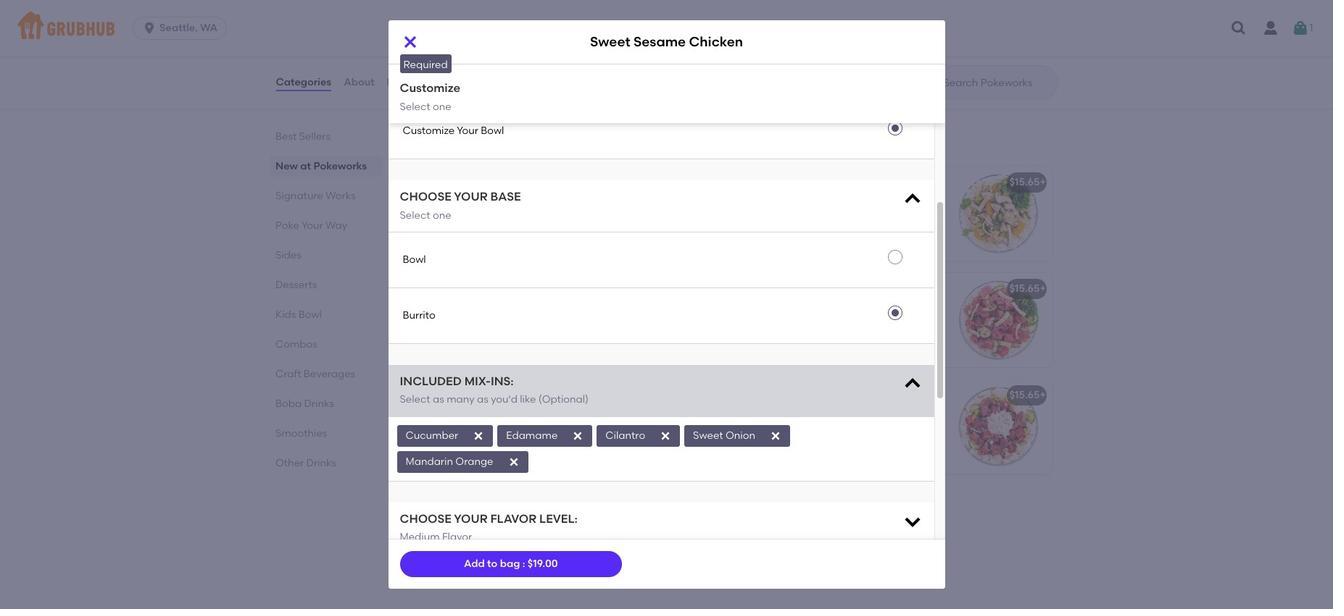 Task type: locate. For each thing, give the bounding box(es) containing it.
2 choose from the top
[[400, 512, 452, 526]]

2 one from the top
[[433, 100, 451, 113]]

1 one from the top
[[433, 25, 451, 37]]

0 vertical spatial shoyu
[[456, 496, 486, 508]]

served inside "ahi tuna, cucumber, sweet onion, edamame, sriracha aioli flavor, masago, green onion, sesame seeds, onion crisps, shredded nori served over a bowl of white rice."
[[557, 348, 590, 360]]

over inside "ahi tuna, cucumber, sweet onion, edamame, sriracha aioli flavor, masago, green onion, sesame seeds, onion crisps, shredded nori served over a bowl of white rice."
[[423, 362, 444, 375]]

fresh
[[423, 439, 449, 452]]

onion
[[423, 348, 450, 360], [530, 454, 557, 466]]

rice. down crisps
[[558, 469, 579, 481]]

miso
[[782, 68, 806, 80]]

1 vertical spatial works
[[325, 190, 355, 202]]

of down ":"
[[517, 575, 526, 588]]

0 horizontal spatial ahi
[[423, 303, 439, 316]]

rice. inside atlantic salmon, cucumber, sweet onion, pineapple, cilantro, ponzu fresh flavor, seaweed salad, green onion, sesame seeds, onion crisps served over a bowl of white rice.
[[558, 469, 579, 481]]

shredded down firm
[[455, 531, 502, 544]]

bowl up tofu
[[491, 469, 514, 481]]

ponzu
[[449, 389, 479, 402], [553, 425, 583, 437]]

avocado,
[[520, 546, 566, 558]]

0 vertical spatial bowl
[[456, 362, 479, 375]]

1 vertical spatial signature works
[[275, 190, 355, 202]]

0 horizontal spatial onion
[[423, 348, 450, 360]]

0 vertical spatial a
[[447, 362, 453, 375]]

signature works up base
[[411, 133, 537, 151]]

served right nori
[[557, 348, 590, 360]]

rice. for crisps
[[558, 469, 579, 481]]

cucumber,
[[469, 303, 522, 316], [505, 410, 558, 422], [512, 517, 565, 529]]

1 vertical spatial lobster
[[449, 176, 486, 189]]

ahi
[[453, 283, 469, 295], [798, 283, 815, 295], [423, 303, 439, 316]]

1 vertical spatial luxe
[[423, 176, 446, 189]]

1 vertical spatial chicken
[[689, 34, 743, 50]]

medium
[[400, 532, 440, 544]]

sweet inside "ahi tuna, cucumber, sweet onion, edamame, sriracha aioli flavor, masago, green onion, sesame seeds, onion crisps, shredded nori served over a bowl of white rice."
[[524, 303, 553, 316]]

1 vertical spatial salad,
[[502, 561, 532, 573]]

shredded
[[486, 348, 533, 360], [455, 531, 502, 544]]

ponzu up crisps
[[553, 425, 583, 437]]

white for onion
[[529, 469, 556, 481]]

customize down reviews button
[[403, 125, 455, 137]]

your
[[454, 190, 488, 204], [454, 512, 488, 526]]

onion down edamame
[[530, 454, 557, 466]]

sesame down pineapple,
[[455, 454, 494, 466]]

2 lobster from the top
[[449, 176, 486, 189]]

cucumber, up cilantro,
[[505, 410, 558, 422]]

cucumber, inside atlantic salmon, cucumber, sweet onion, pineapple, cilantro, ponzu fresh flavor, seaweed salad, green onion, sesame seeds, onion crisps served over a bowl of white rice.
[[505, 410, 558, 422]]

1 vertical spatial drinks
[[306, 457, 336, 470]]

2 vertical spatial rice.
[[558, 575, 579, 588]]

1 vertical spatial your
[[301, 220, 323, 232]]

0 vertical spatial seeds,
[[573, 333, 604, 345]]

0 horizontal spatial signature
[[275, 190, 323, 202]]

1 vertical spatial shoyu
[[456, 546, 485, 558]]

white inside "ahi tuna, cucumber, sweet onion, edamame, sriracha aioli flavor, masago, green onion, sesame seeds, onion crisps, shredded nori served over a bowl of white rice."
[[494, 362, 520, 375]]

white up ins:
[[494, 362, 520, 375]]

seaweed inside atlantic salmon, cucumber, sweet onion, pineapple, cilantro, ponzu fresh flavor, seaweed salad, green onion, sesame seeds, onion crisps served over a bowl of white rice.
[[484, 439, 528, 452]]

of for seeds,
[[517, 469, 526, 481]]

shoyu inside organic firm tofu, cucumber, sweet onion, shredded kale, edamame, sweet shoyu flavor, avocado, green onion, seaweed salad, sesame seeds served over a bowl of white rice.
[[456, 546, 485, 558]]

0 horizontal spatial works
[[325, 190, 355, 202]]

0 vertical spatial your
[[454, 190, 488, 204]]

sellers
[[299, 130, 330, 143]]

choose down customize your bowl
[[400, 190, 452, 204]]

seaweed down pineapple,
[[484, 439, 528, 452]]

1 horizontal spatial ponzu
[[553, 425, 583, 437]]

1 lobster from the top
[[449, 18, 486, 30]]

works up base
[[489, 133, 537, 151]]

luxe lobster bowl for chicken
[[423, 18, 513, 30]]

luxe up choose your base select one
[[423, 176, 446, 189]]

0 horizontal spatial flavor,
[[452, 439, 481, 452]]

sesame down avocado,
[[535, 561, 573, 573]]

choose for choose your base
[[400, 190, 452, 204]]

of up mix-
[[482, 362, 491, 375]]

0 vertical spatial onion
[[423, 348, 450, 360]]

a inside atlantic salmon, cucumber, sweet onion, pineapple, cilantro, ponzu fresh flavor, seaweed salad, green onion, sesame seeds, onion crisps served over a bowl of white rice.
[[482, 469, 488, 481]]

onions.
[[890, 82, 925, 95]]

luxe lobster bowl up the is
[[423, 18, 513, 30]]

shoyu down flavor
[[456, 546, 485, 558]]

chicken
[[748, 18, 789, 30], [689, 34, 743, 50], [823, 176, 863, 189]]

kids
[[275, 309, 296, 321]]

0 vertical spatial of
[[482, 362, 491, 375]]

1 vertical spatial seaweed
[[455, 561, 500, 573]]

onion inside "ahi tuna, cucumber, sweet onion, edamame, sriracha aioli flavor, masago, green onion, sesame seeds, onion crisps, shredded nori served over a bowl of white rice."
[[423, 348, 450, 360]]

flavor, right aioli in the left bottom of the page
[[547, 318, 577, 330]]

rice.
[[523, 362, 544, 375], [558, 469, 579, 481], [558, 575, 579, 588]]

flavor, up orange
[[452, 439, 481, 452]]

bowl inside "ahi tuna, cucumber, sweet onion, edamame, sriracha aioli flavor, masago, green onion, sesame seeds, onion crisps, shredded nori served over a bowl of white rice."
[[456, 362, 479, 375]]

0 vertical spatial lobster
[[449, 18, 486, 30]]

your left base
[[454, 190, 488, 204]]

green inside savory chicken breast combined with delicate ramen noodles and our savory miso broth. this warm noodle soup is garnished with green onions.
[[859, 82, 887, 95]]

luxe for chicken noodle soup
[[423, 18, 446, 30]]

included mix-ins: select as many as you'd like (optional)
[[400, 375, 589, 406]]

this
[[839, 68, 859, 80]]

salad,
[[531, 439, 561, 452], [502, 561, 532, 573]]

0 vertical spatial seaweed
[[484, 439, 528, 452]]

white inside atlantic salmon, cucumber, sweet onion, pineapple, cilantro, ponzu fresh flavor, seaweed salad, green onion, sesame seeds, onion crisps served over a bowl of white rice.
[[529, 469, 556, 481]]

a up included
[[447, 362, 453, 375]]

warm
[[862, 68, 890, 80]]

signature works
[[411, 133, 537, 151], [275, 190, 355, 202]]

ponzu down mix-
[[449, 389, 479, 402]]

0 vertical spatial chicken
[[748, 18, 789, 30]]

with down this
[[836, 82, 856, 95]]

served inside atlantic salmon, cucumber, sweet onion, pineapple, cilantro, ponzu fresh flavor, seaweed salad, green onion, sesame seeds, onion crisps served over a bowl of white rice.
[[423, 469, 456, 481]]

1 horizontal spatial signature
[[411, 133, 486, 151]]

customize select one up the required
[[400, 5, 460, 37]]

works down pokeworks
[[325, 190, 355, 202]]

1 vertical spatial sesame
[[455, 454, 494, 466]]

choose inside choose your base select one
[[400, 190, 452, 204]]

2 vertical spatial sweet
[[567, 517, 596, 529]]

choose up medium
[[400, 512, 452, 526]]

2 vertical spatial one
[[433, 209, 451, 222]]

of inside "ahi tuna, cucumber, sweet onion, edamame, sriracha aioli flavor, masago, green onion, sesame seeds, onion crisps, shredded nori served over a bowl of white rice."
[[482, 362, 491, 375]]

0 horizontal spatial chicken
[[689, 34, 743, 50]]

flavor, inside "ahi tuna, cucumber, sweet onion, edamame, sriracha aioli flavor, masago, green onion, sesame seeds, onion crisps, shredded nori served over a bowl of white rice."
[[547, 318, 577, 330]]

is
[[774, 82, 781, 95]]

1 vertical spatial ponzu
[[553, 425, 583, 437]]

4 select from the top
[[400, 394, 430, 406]]

1 horizontal spatial sweet sesame chicken
[[748, 176, 863, 189]]

signature works up poke your way
[[275, 190, 355, 202]]

sesame inside atlantic salmon, cucumber, sweet onion, pineapple, cilantro, ponzu fresh flavor, seaweed salad, green onion, sesame seeds, onion crisps served over a bowl of white rice.
[[455, 454, 494, 466]]

2 vertical spatial sesame
[[535, 561, 573, 573]]

with
[[748, 53, 768, 65], [836, 82, 856, 95]]

flavor, down kale,
[[488, 546, 518, 558]]

2 vertical spatial flavor,
[[488, 546, 518, 558]]

1 horizontal spatial ahi
[[453, 283, 469, 295]]

luxe
[[423, 18, 446, 30], [423, 176, 446, 189]]

svg image for cilantro
[[660, 430, 671, 442]]

3 select from the top
[[400, 209, 430, 222]]

sweet down the (optional)
[[560, 410, 589, 422]]

1 vertical spatial white
[[529, 469, 556, 481]]

0 vertical spatial signature
[[411, 133, 486, 151]]

ahi down spicy
[[423, 303, 439, 316]]

as up salmon,
[[477, 394, 488, 406]]

1 vertical spatial your
[[454, 512, 488, 526]]

$15.65 +
[[685, 18, 721, 30], [685, 176, 721, 189], [1010, 176, 1046, 189], [685, 283, 721, 295], [1010, 283, 1046, 295], [1010, 389, 1046, 402], [685, 496, 721, 508]]

bowl for seeds,
[[491, 469, 514, 481]]

1 vertical spatial choose
[[400, 512, 452, 526]]

sweet inside atlantic salmon, cucumber, sweet onion, pineapple, cilantro, ponzu fresh flavor, seaweed salad, green onion, sesame seeds, onion crisps served over a bowl of white rice.
[[560, 410, 589, 422]]

rice. down seeds
[[558, 575, 579, 588]]

svg image for sweet onion
[[770, 430, 781, 442]]

bowl inside atlantic salmon, cucumber, sweet onion, pineapple, cilantro, ponzu fresh flavor, seaweed salad, green onion, sesame seeds, onion crisps served over a bowl of white rice.
[[491, 469, 514, 481]]

luxe lobster bowl image
[[619, 8, 727, 102], [619, 167, 727, 261]]

1 vertical spatial over
[[458, 469, 479, 481]]

sesame
[[634, 34, 686, 50], [781, 176, 820, 189]]

$15.65 for the umami ahi image
[[1010, 389, 1040, 402]]

2 your from the top
[[454, 512, 488, 526]]

$15.65 + for the umami ahi image
[[1010, 389, 1046, 402]]

2 vertical spatial bowl
[[491, 575, 514, 588]]

luxe lobster bowl image for chicken
[[619, 8, 727, 102]]

customize down order as is
[[400, 81, 460, 95]]

combined
[[858, 38, 908, 50]]

1 vertical spatial flavor,
[[452, 439, 481, 452]]

0 horizontal spatial seeds,
[[496, 454, 527, 466]]

atlantic salmon, cucumber, sweet onion, pineapple, cilantro, ponzu fresh flavor, seaweed salad, green onion, sesame seeds, onion crisps served over a bowl of white rice.
[[423, 410, 592, 481]]

of inside atlantic salmon, cucumber, sweet onion, pineapple, cilantro, ponzu fresh flavor, seaweed salad, green onion, sesame seeds, onion crisps served over a bowl of white rice.
[[517, 469, 526, 481]]

signature
[[411, 133, 486, 151], [275, 190, 323, 202]]

your inside choose your base select one
[[454, 190, 488, 204]]

shoyu
[[456, 496, 486, 508], [456, 546, 485, 558]]

signature up choose your base select one
[[411, 133, 486, 151]]

1 luxe lobster bowl image from the top
[[619, 8, 727, 102]]

2 horizontal spatial ahi
[[798, 283, 815, 295]]

as up atlantic
[[433, 394, 444, 406]]

burrito button
[[388, 288, 934, 344]]

about
[[344, 76, 374, 88]]

cucumber, up the 'sriracha'
[[469, 303, 522, 316]]

2 vertical spatial customize
[[403, 125, 455, 137]]

edamame, down tuna,
[[423, 318, 477, 330]]

0 vertical spatial sweet
[[524, 303, 553, 316]]

flavor, inside organic firm tofu, cucumber, sweet onion, shredded kale, edamame, sweet shoyu flavor, avocado, green onion, seaweed salad, sesame seeds served over a bowl of white rice.
[[488, 546, 518, 558]]

0 vertical spatial customize
[[400, 5, 460, 19]]

1 vertical spatial one
[[433, 100, 451, 113]]

1 vertical spatial served
[[423, 469, 456, 481]]

1 vertical spatial bowl
[[491, 469, 514, 481]]

a for sesame
[[482, 469, 488, 481]]

0 vertical spatial cucumber,
[[469, 303, 522, 316]]

your for base
[[454, 190, 488, 204]]

ahi right hawaiian
[[798, 283, 815, 295]]

order as is button
[[388, 48, 934, 103]]

seeds, down edamame
[[496, 454, 527, 466]]

sesame inside "ahi tuna, cucumber, sweet onion, edamame, sriracha aioli flavor, masago, green onion, sesame seeds, onion crisps, shredded nori served over a bowl of white rice."
[[532, 333, 570, 345]]

of
[[482, 362, 491, 375], [517, 469, 526, 481], [517, 575, 526, 588]]

lobster up choose your base select one
[[449, 176, 486, 189]]

soup
[[748, 82, 772, 95]]

1 luxe lobster bowl from the top
[[423, 18, 513, 30]]

1 vertical spatial sesame
[[781, 176, 820, 189]]

green down warm
[[859, 82, 887, 95]]

0 vertical spatial customize select one
[[400, 5, 460, 37]]

green up crisps
[[563, 439, 592, 452]]

seeds, inside atlantic salmon, cucumber, sweet onion, pineapple, cilantro, ponzu fresh flavor, seaweed salad, green onion, sesame seeds, onion crisps served over a bowl of white rice.
[[496, 454, 527, 466]]

lobster for sweet sesame chicken
[[449, 176, 486, 189]]

2 vertical spatial over
[[458, 575, 479, 588]]

flavor
[[490, 512, 537, 526]]

1 vertical spatial sweet
[[560, 410, 589, 422]]

1 vertical spatial shredded
[[455, 531, 502, 544]]

(optional)
[[538, 394, 589, 406]]

ahi up tuna,
[[453, 283, 469, 295]]

2 vertical spatial a
[[482, 575, 488, 588]]

$15.65 for hawaiian ahi image
[[1010, 283, 1040, 295]]

sesame up nori
[[532, 333, 570, 345]]

crisps,
[[453, 348, 484, 360]]

seeds, up the (optional)
[[573, 333, 604, 345]]

over inside atlantic salmon, cucumber, sweet onion, pineapple, cilantro, ponzu fresh flavor, seaweed salad, green onion, sesame seeds, onion crisps served over a bowl of white rice.
[[458, 469, 479, 481]]

1 your from the top
[[454, 190, 488, 204]]

drinks for other drinks
[[306, 457, 336, 470]]

1 vertical spatial a
[[482, 469, 488, 481]]

a down to at the left of page
[[482, 575, 488, 588]]

green up seeds
[[569, 546, 598, 558]]

1 vertical spatial seeds,
[[496, 454, 527, 466]]

one inside choose your base select one
[[433, 209, 451, 222]]

cucumber, for sriracha
[[469, 303, 522, 316]]

shoyu up firm
[[456, 496, 486, 508]]

0 vertical spatial over
[[423, 362, 444, 375]]

cucumber, up kale,
[[512, 517, 565, 529]]

served down mandarin
[[423, 469, 456, 481]]

over down add
[[458, 575, 479, 588]]

0 horizontal spatial your
[[301, 220, 323, 232]]

salad, down cilantro,
[[531, 439, 561, 452]]

white down $19.00
[[529, 575, 556, 588]]

2 as from the left
[[477, 394, 488, 406]]

delicate
[[771, 53, 811, 65]]

1 vertical spatial rice.
[[558, 469, 579, 481]]

svg image
[[1230, 20, 1248, 37], [142, 21, 157, 36], [401, 33, 419, 51], [902, 189, 922, 210], [473, 430, 484, 442], [508, 457, 519, 468], [902, 512, 922, 532]]

choose
[[400, 190, 452, 204], [400, 512, 452, 526]]

our
[[911, 53, 928, 65]]

1 vertical spatial luxe lobster bowl image
[[619, 167, 727, 261]]

cucumber
[[406, 430, 458, 442]]

$15.65 + for sweet sesame chicken image
[[1010, 176, 1046, 189]]

drinks down the craft beverages
[[304, 398, 334, 410]]

$15.65 for sweet sesame chicken image
[[1010, 176, 1040, 189]]

edamame, down level:
[[530, 531, 584, 544]]

craft beverages
[[275, 368, 355, 381]]

served
[[557, 348, 590, 360], [423, 469, 456, 481], [423, 575, 456, 588]]

lobster up the is
[[449, 18, 486, 30]]

ahi for hawaiian ahi
[[798, 283, 815, 295]]

2 vertical spatial served
[[423, 575, 456, 588]]

your inside 'choose your flavor level: medium flavor'
[[454, 512, 488, 526]]

shredded up ins:
[[486, 348, 533, 360]]

sweet inside organic firm tofu, cucumber, sweet onion, shredded kale, edamame, sweet shoyu flavor, avocado, green onion, seaweed salad, sesame seeds served over a bowl of white rice.
[[423, 546, 453, 558]]

white inside organic firm tofu, cucumber, sweet onion, shredded kale, edamame, sweet shoyu flavor, avocado, green onion, seaweed salad, sesame seeds served over a bowl of white rice.
[[529, 575, 556, 588]]

about button
[[343, 57, 375, 109]]

cucumber, inside "ahi tuna, cucumber, sweet onion, edamame, sriracha aioli flavor, masago, green onion, sesame seeds, onion crisps, shredded nori served over a bowl of white rice."
[[469, 303, 522, 316]]

2 shoyu from the top
[[456, 546, 485, 558]]

main navigation navigation
[[0, 0, 1333, 57]]

as
[[433, 394, 444, 406], [477, 394, 488, 406]]

0 vertical spatial served
[[557, 348, 590, 360]]

salad, inside organic firm tofu, cucumber, sweet onion, shredded kale, edamame, sweet shoyu flavor, avocado, green onion, seaweed salad, sesame seeds served over a bowl of white rice.
[[502, 561, 532, 573]]

0 vertical spatial drinks
[[304, 398, 334, 410]]

rice. down nori
[[523, 362, 544, 375]]

your for customize
[[457, 125, 478, 137]]

salad, inside atlantic salmon, cucumber, sweet onion, pineapple, cilantro, ponzu fresh flavor, seaweed salad, green onion, sesame seeds, onion crisps served over a bowl of white rice.
[[531, 439, 561, 452]]

svg image
[[1292, 20, 1309, 37], [902, 374, 922, 394], [572, 430, 584, 442], [660, 430, 671, 442], [770, 430, 781, 442]]

0 vertical spatial rice.
[[523, 362, 544, 375]]

customize up the required
[[400, 5, 460, 19]]

a inside organic firm tofu, cucumber, sweet onion, shredded kale, edamame, sweet shoyu flavor, avocado, green onion, seaweed salad, sesame seeds served over a bowl of white rice.
[[482, 575, 488, 588]]

2 vertical spatial chicken
[[823, 176, 863, 189]]

bowl down "bag" at the bottom left of page
[[491, 575, 514, 588]]

ponzu inside atlantic salmon, cucumber, sweet onion, pineapple, cilantro, ponzu fresh flavor, seaweed salad, green onion, sesame seeds, onion crisps served over a bowl of white rice.
[[553, 425, 583, 437]]

customize select one down order as is
[[400, 81, 460, 113]]

chicken
[[784, 38, 822, 50]]

0 horizontal spatial edamame,
[[423, 318, 477, 330]]

sweet
[[524, 303, 553, 316], [560, 410, 589, 422], [567, 517, 596, 529]]

Search Pokeworks search field
[[942, 76, 1053, 90]]

level:
[[539, 512, 578, 526]]

reviews
[[387, 76, 427, 88]]

your inside customize your bowl button
[[457, 125, 478, 137]]

luxe lobster bowl up choose your base select one
[[423, 176, 513, 189]]

seattle,
[[160, 22, 198, 34]]

2 horizontal spatial flavor,
[[547, 318, 577, 330]]

0 horizontal spatial with
[[748, 53, 768, 65]]

cilantro,
[[511, 425, 551, 437]]

0 horizontal spatial signature works
[[275, 190, 355, 202]]

0 vertical spatial choose
[[400, 190, 452, 204]]

0 vertical spatial flavor,
[[547, 318, 577, 330]]

over down orange
[[458, 469, 479, 481]]

one
[[433, 25, 451, 37], [433, 100, 451, 113], [433, 209, 451, 222]]

0 vertical spatial sesame
[[532, 333, 570, 345]]

garnished
[[784, 82, 833, 95]]

customize inside button
[[403, 125, 455, 137]]

order
[[403, 69, 431, 81]]

a inside "ahi tuna, cucumber, sweet onion, edamame, sriracha aioli flavor, masago, green onion, sesame seeds, onion crisps, shredded nori served over a bowl of white rice."
[[447, 362, 453, 375]]

onion down masago,
[[423, 348, 450, 360]]

$15.65 + for sweet shoyu tofu (v) image
[[685, 496, 721, 508]]

bowl down crisps,
[[456, 362, 479, 375]]

tofu,
[[487, 517, 510, 529]]

2 luxe lobster bowl image from the top
[[619, 167, 727, 261]]

yuzu ponzu salmon
[[423, 389, 519, 402]]

luxe for sweet sesame chicken
[[423, 176, 446, 189]]

over for sesame
[[458, 469, 479, 481]]

edamame, inside organic firm tofu, cucumber, sweet onion, shredded kale, edamame, sweet shoyu flavor, avocado, green onion, seaweed salad, sesame seeds served over a bowl of white rice.
[[530, 531, 584, 544]]

way
[[325, 220, 347, 232]]

spicy
[[423, 283, 450, 295]]

ramen
[[813, 53, 846, 65]]

1 vertical spatial of
[[517, 469, 526, 481]]

0 vertical spatial salad,
[[531, 439, 561, 452]]

green up crisps,
[[469, 333, 497, 345]]

of up the (v)
[[517, 469, 526, 481]]

1 horizontal spatial with
[[836, 82, 856, 95]]

with up savory
[[748, 53, 768, 65]]

luxe lobster bowl image for sweet
[[619, 167, 727, 261]]

0 vertical spatial works
[[489, 133, 537, 151]]

1 horizontal spatial chicken
[[748, 18, 789, 30]]

2 luxe from the top
[[423, 176, 446, 189]]

1 vertical spatial cucumber,
[[505, 410, 558, 422]]

svg image inside seattle, wa button
[[142, 21, 157, 36]]

order as is
[[403, 69, 456, 81]]

choose your flavor level: medium flavor
[[400, 512, 578, 544]]

1 vertical spatial customize select one
[[400, 81, 460, 113]]

2 luxe lobster bowl from the top
[[423, 176, 513, 189]]

1 shoyu from the top
[[456, 496, 486, 508]]

sweet sesame chicken
[[590, 34, 743, 50], [748, 176, 863, 189]]

signature down at
[[275, 190, 323, 202]]

rice. inside "ahi tuna, cucumber, sweet onion, edamame, sriracha aioli flavor, masago, green onion, sesame seeds, onion crisps, shredded nori served over a bowl of white rice."
[[523, 362, 544, 375]]

0 horizontal spatial sesame
[[634, 34, 686, 50]]

served down flavor
[[423, 575, 456, 588]]

salad, right to at the left of page
[[502, 561, 532, 573]]

masago,
[[423, 333, 466, 345]]

luxe up the required
[[423, 18, 446, 30]]

drinks right other at left bottom
[[306, 457, 336, 470]]

over
[[423, 362, 444, 375], [458, 469, 479, 481], [458, 575, 479, 588]]

over up included
[[423, 362, 444, 375]]

1 vertical spatial onion
[[530, 454, 557, 466]]

combos
[[275, 339, 317, 351]]

0 vertical spatial white
[[494, 362, 520, 375]]

1 horizontal spatial as
[[477, 394, 488, 406]]

choose inside 'choose your flavor level: medium flavor'
[[400, 512, 452, 526]]

sweet up aioli in the left bottom of the page
[[524, 303, 553, 316]]

other drinks
[[275, 457, 336, 470]]

3 one from the top
[[433, 209, 451, 222]]

1 horizontal spatial onion
[[530, 454, 557, 466]]

your down sweet shoyu tofu (v)
[[454, 512, 488, 526]]

ahi for spicy ahi
[[453, 283, 469, 295]]

bowl inside organic firm tofu, cucumber, sweet onion, shredded kale, edamame, sweet shoyu flavor, avocado, green onion, seaweed salad, sesame seeds served over a bowl of white rice.
[[491, 575, 514, 588]]

sweet up seeds
[[567, 517, 596, 529]]

1 select from the top
[[400, 25, 430, 37]]

1 luxe from the top
[[423, 18, 446, 30]]

2 vertical spatial white
[[529, 575, 556, 588]]

seaweed down flavor
[[455, 561, 500, 573]]

white down edamame
[[529, 469, 556, 481]]

1 vertical spatial edamame,
[[530, 531, 584, 544]]

+ for spicy ahi image
[[715, 283, 721, 295]]

1 choose from the top
[[400, 190, 452, 204]]

onion,
[[556, 303, 586, 316], [500, 333, 530, 345], [423, 425, 453, 437], [423, 454, 453, 466], [423, 531, 453, 544], [423, 561, 453, 573]]

white
[[494, 362, 520, 375], [529, 469, 556, 481], [529, 575, 556, 588]]

a down orange
[[482, 469, 488, 481]]

0 vertical spatial one
[[433, 25, 451, 37]]

drinks
[[304, 398, 334, 410], [306, 457, 336, 470]]

0 vertical spatial sweet sesame chicken
[[590, 34, 743, 50]]



Task type: describe. For each thing, give the bounding box(es) containing it.
new
[[275, 160, 298, 173]]

rice. for nori
[[523, 362, 544, 375]]

seeds, inside "ahi tuna, cucumber, sweet onion, edamame, sriracha aioli flavor, masago, green onion, sesame seeds, onion crisps, shredded nori served over a bowl of white rice."
[[573, 333, 604, 345]]

reviews button
[[386, 57, 428, 109]]

1
[[1309, 22, 1313, 34]]

savory
[[748, 68, 780, 80]]

flavor, inside atlantic salmon, cucumber, sweet onion, pineapple, cilantro, ponzu fresh flavor, seaweed salad, green onion, sesame seeds, onion crisps served over a bowl of white rice.
[[452, 439, 481, 452]]

served inside organic firm tofu, cucumber, sweet onion, shredded kale, edamame, sweet shoyu flavor, avocado, green onion, seaweed salad, sesame seeds served over a bowl of white rice.
[[423, 575, 456, 588]]

noodle
[[791, 18, 827, 30]]

mandarin
[[406, 456, 453, 468]]

over for onion
[[423, 362, 444, 375]]

1 vertical spatial customize
[[400, 81, 460, 95]]

to
[[487, 558, 498, 570]]

yuzu ponzu salmon image
[[619, 380, 727, 474]]

sweet sesame chicken image
[[943, 167, 1052, 261]]

nori
[[536, 348, 555, 360]]

0 vertical spatial signature works
[[411, 133, 537, 151]]

0 vertical spatial ponzu
[[449, 389, 479, 402]]

best
[[275, 130, 296, 143]]

seaweed inside organic firm tofu, cucumber, sweet onion, shredded kale, edamame, sweet shoyu flavor, avocado, green onion, seaweed salad, sesame seeds served over a bowl of white rice.
[[455, 561, 500, 573]]

and
[[889, 53, 909, 65]]

is
[[448, 69, 456, 81]]

add
[[464, 558, 485, 570]]

savory
[[748, 38, 781, 50]]

tuna,
[[441, 303, 467, 316]]

shredded inside "ahi tuna, cucumber, sweet onion, edamame, sriracha aioli flavor, masago, green onion, sesame seeds, onion crisps, shredded nori served over a bowl of white rice."
[[486, 348, 533, 360]]

2 select from the top
[[400, 100, 430, 113]]

noodle
[[892, 68, 926, 80]]

savory chicken breast combined with delicate ramen noodles and our savory miso broth. this warm noodle soup is garnished with green onions.
[[748, 38, 928, 95]]

bag
[[500, 558, 520, 570]]

+ for hawaiian ahi image
[[1040, 283, 1046, 295]]

chicken noodle soup image
[[943, 8, 1052, 102]]

mix-
[[464, 375, 491, 389]]

smoothies
[[275, 428, 327, 440]]

sweet shoyu tofu (v)
[[423, 496, 525, 508]]

lobster for chicken noodle soup
[[449, 18, 486, 30]]

1 horizontal spatial sesame
[[781, 176, 820, 189]]

poke
[[275, 220, 299, 232]]

atlantic
[[423, 410, 462, 422]]

chicken noodle soup
[[748, 18, 855, 30]]

your for flavor
[[454, 512, 488, 526]]

seattle, wa button
[[133, 17, 233, 40]]

cucumber, for cilantro,
[[505, 410, 558, 422]]

1 vertical spatial with
[[836, 82, 856, 95]]

umami ahi image
[[943, 380, 1052, 474]]

pineapple,
[[455, 425, 508, 437]]

onion inside atlantic salmon, cucumber, sweet onion, pineapple, cilantro, ponzu fresh flavor, seaweed salad, green onion, sesame seeds, onion crisps served over a bowl of white rice.
[[530, 454, 557, 466]]

luxe lobster bowl for sweet
[[423, 176, 513, 189]]

noodles
[[848, 53, 887, 65]]

white for shredded
[[494, 362, 520, 375]]

sides
[[275, 249, 301, 262]]

served for seeds,
[[557, 348, 590, 360]]

1 customize select one from the top
[[400, 5, 460, 37]]

over inside organic firm tofu, cucumber, sweet onion, shredded kale, edamame, sweet shoyu flavor, avocado, green onion, seaweed salad, sesame seeds served over a bowl of white rice.
[[458, 575, 479, 588]]

+ for sweet shoyu tofu (v) image
[[715, 496, 721, 508]]

base
[[490, 190, 521, 204]]

choose for choose your flavor level:
[[400, 512, 452, 526]]

categories button
[[275, 57, 332, 109]]

0 vertical spatial sesame
[[634, 34, 686, 50]]

required
[[403, 59, 448, 71]]

sweet for ponzu
[[560, 410, 589, 422]]

$15.65 for sweet shoyu tofu (v) image
[[685, 496, 715, 508]]

customize your bowl button
[[388, 104, 934, 159]]

select inside choose your base select one
[[400, 209, 430, 222]]

sweet for aioli
[[524, 303, 553, 316]]

salmon
[[481, 389, 519, 402]]

desserts
[[275, 279, 317, 291]]

1 vertical spatial signature
[[275, 190, 323, 202]]

select inside included mix-ins: select as many as you'd like (optional)
[[400, 394, 430, 406]]

hawaiian ahi image
[[943, 274, 1052, 368]]

many
[[447, 394, 475, 406]]

(v)
[[512, 496, 525, 508]]

categories
[[276, 76, 331, 88]]

seattle, wa
[[160, 22, 217, 34]]

your for poke
[[301, 220, 323, 232]]

sesame inside organic firm tofu, cucumber, sweet onion, shredded kale, edamame, sweet shoyu flavor, avocado, green onion, seaweed salad, sesame seeds served over a bowl of white rice.
[[535, 561, 573, 573]]

organic
[[423, 517, 463, 529]]

at
[[300, 160, 311, 173]]

sriracha
[[480, 318, 521, 330]]

bowl inside button
[[481, 125, 504, 137]]

ins:
[[491, 375, 514, 389]]

boba
[[275, 398, 301, 410]]

:
[[522, 558, 525, 570]]

as
[[434, 69, 446, 81]]

sweet inside organic firm tofu, cucumber, sweet onion, shredded kale, edamame, sweet shoyu flavor, avocado, green onion, seaweed salad, sesame seeds served over a bowl of white rice.
[[567, 517, 596, 529]]

ahi inside "ahi tuna, cucumber, sweet onion, edamame, sriracha aioli flavor, masago, green onion, sesame seeds, onion crisps, shredded nori served over a bowl of white rice."
[[423, 303, 439, 316]]

$19.00
[[528, 558, 558, 570]]

aioli
[[524, 318, 545, 330]]

wa
[[200, 22, 217, 34]]

2 horizontal spatial chicken
[[823, 176, 863, 189]]

orange
[[455, 456, 493, 468]]

add to bag : $19.00
[[464, 558, 558, 570]]

sweet shoyu tofu (v) image
[[619, 487, 727, 581]]

spicy ahi
[[423, 283, 469, 295]]

a for onion
[[447, 362, 453, 375]]

best sellers
[[275, 130, 330, 143]]

spicy ahi image
[[619, 274, 727, 368]]

yuzu
[[423, 389, 446, 402]]

hawaiian
[[748, 283, 796, 295]]

customize your bowl
[[403, 125, 504, 137]]

bowl inside 'button'
[[403, 254, 426, 266]]

2 customize select one from the top
[[400, 81, 460, 113]]

1 as from the left
[[433, 394, 444, 406]]

burrito
[[403, 309, 435, 322]]

$15.65 + for hawaiian ahi image
[[1010, 283, 1046, 295]]

new at pokeworks
[[275, 160, 367, 173]]

1 vertical spatial sweet sesame chicken
[[748, 176, 863, 189]]

onion
[[726, 430, 755, 442]]

crisps
[[559, 454, 588, 466]]

drinks for boba drinks
[[304, 398, 334, 410]]

rice. inside organic firm tofu, cucumber, sweet onion, shredded kale, edamame, sweet shoyu flavor, avocado, green onion, seaweed salad, sesame seeds served over a bowl of white rice.
[[558, 575, 579, 588]]

green inside atlantic salmon, cucumber, sweet onion, pineapple, cilantro, ponzu fresh flavor, seaweed salad, green onion, sesame seeds, onion crisps served over a bowl of white rice.
[[563, 439, 592, 452]]

bowl for crisps,
[[456, 362, 479, 375]]

organic firm tofu, cucumber, sweet onion, shredded kale, edamame, sweet shoyu flavor, avocado, green onion, seaweed salad, sesame seeds served over a bowl of white rice.
[[423, 517, 604, 588]]

+ for sweet sesame chicken image
[[1040, 176, 1046, 189]]

seeds
[[575, 561, 604, 573]]

svg image for edamame
[[572, 430, 584, 442]]

shredded inside organic firm tofu, cucumber, sweet onion, shredded kale, edamame, sweet shoyu flavor, avocado, green onion, seaweed salad, sesame seeds served over a bowl of white rice.
[[455, 531, 502, 544]]

craft
[[275, 368, 301, 381]]

like
[[520, 394, 536, 406]]

served for onion,
[[423, 469, 456, 481]]

cucumber, inside organic firm tofu, cucumber, sweet onion, shredded kale, edamame, sweet shoyu flavor, avocado, green onion, seaweed salad, sesame seeds served over a bowl of white rice.
[[512, 517, 565, 529]]

$15.65 + for spicy ahi image
[[685, 283, 721, 295]]

$15.65 for spicy ahi image
[[685, 283, 715, 295]]

flavor
[[442, 532, 472, 544]]

beverages
[[303, 368, 355, 381]]

included
[[400, 375, 462, 389]]

choose your base select one
[[400, 190, 521, 222]]

of for crisps,
[[482, 362, 491, 375]]

pokeworks
[[313, 160, 367, 173]]

1 button
[[1292, 15, 1313, 41]]

you'd
[[491, 394, 517, 406]]

+ for the umami ahi image
[[1040, 389, 1046, 402]]

green inside "ahi tuna, cucumber, sweet onion, edamame, sriracha aioli flavor, masago, green onion, sesame seeds, onion crisps, shredded nori served over a bowl of white rice."
[[469, 333, 497, 345]]

salmon,
[[464, 410, 503, 422]]

edamame
[[506, 430, 558, 442]]

green inside organic firm tofu, cucumber, sweet onion, shredded kale, edamame, sweet shoyu flavor, avocado, green onion, seaweed salad, sesame seeds served over a bowl of white rice.
[[569, 546, 598, 558]]

breast
[[824, 38, 856, 50]]

1 horizontal spatial works
[[489, 133, 537, 151]]

0 horizontal spatial sweet sesame chicken
[[590, 34, 743, 50]]

poke your way
[[275, 220, 347, 232]]

edamame, inside "ahi tuna, cucumber, sweet onion, edamame, sriracha aioli flavor, masago, green onion, sesame seeds, onion crisps, shredded nori served over a bowl of white rice."
[[423, 318, 477, 330]]

svg image inside 1 button
[[1292, 20, 1309, 37]]

sweet onion
[[693, 430, 755, 442]]

tofu
[[488, 496, 510, 508]]

of inside organic firm tofu, cucumber, sweet onion, shredded kale, edamame, sweet shoyu flavor, avocado, green onion, seaweed salad, sesame seeds served over a bowl of white rice.
[[517, 575, 526, 588]]



Task type: vqa. For each thing, say whether or not it's contained in the screenshot.
you
no



